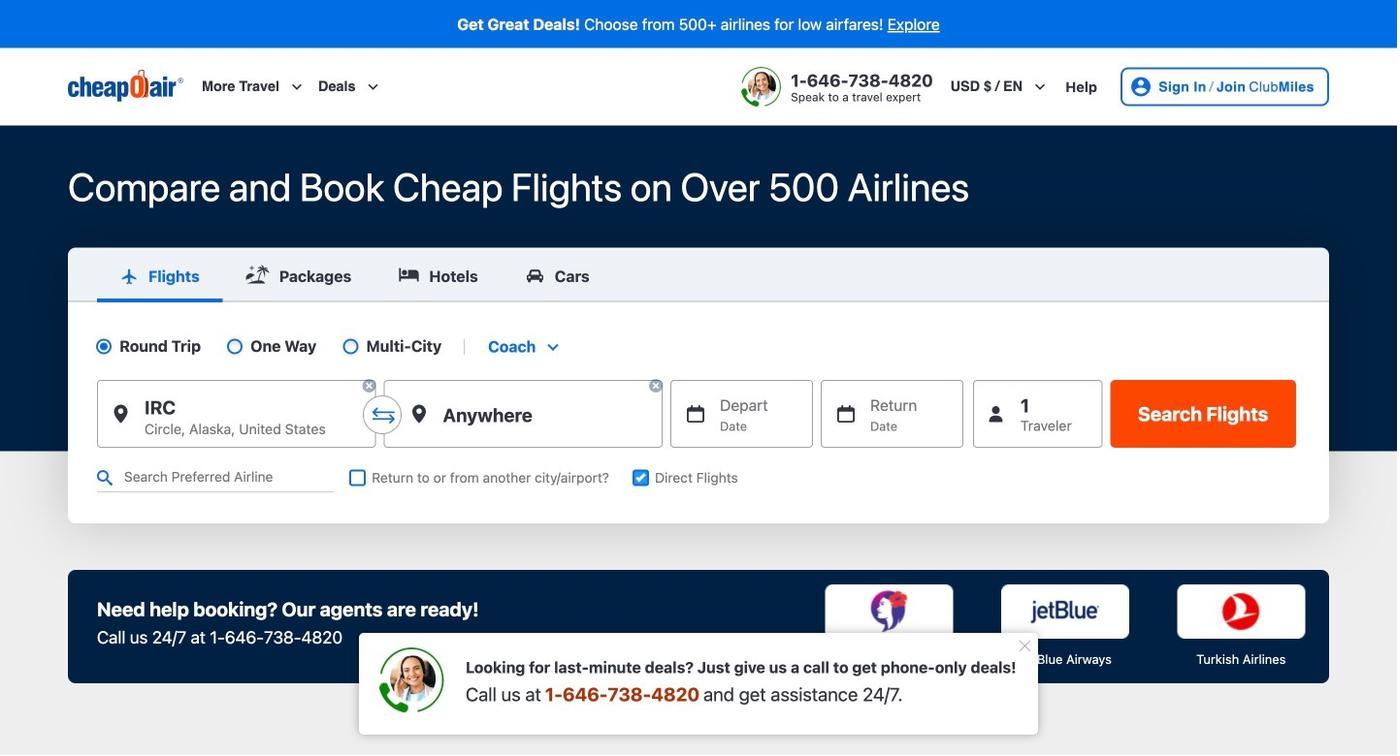 Task type: locate. For each thing, give the bounding box(es) containing it.
cookie consent banner dialog
[[0, 666, 1397, 756]]

None field
[[480, 337, 565, 357]]

None button
[[1110, 380, 1296, 448]]

search widget tabs tab list
[[68, 248, 1329, 302]]

None search field
[[0, 126, 1397, 756]]

speak to a travel expert image
[[741, 67, 781, 107]]

jetblue airways image
[[1001, 585, 1129, 639]]

form
[[68, 248, 1329, 524]]

hawaiian airlines image
[[825, 585, 953, 639]]

call us at1-646-738-4820 image
[[378, 648, 444, 714]]



Task type: describe. For each thing, give the bounding box(es) containing it.
clear field image
[[361, 378, 377, 394]]

Search Preferred Airline text field
[[97, 464, 334, 493]]

search image
[[97, 471, 113, 486]]

turkish airlines image
[[1177, 585, 1305, 639]]

clear field image
[[648, 378, 664, 394]]



